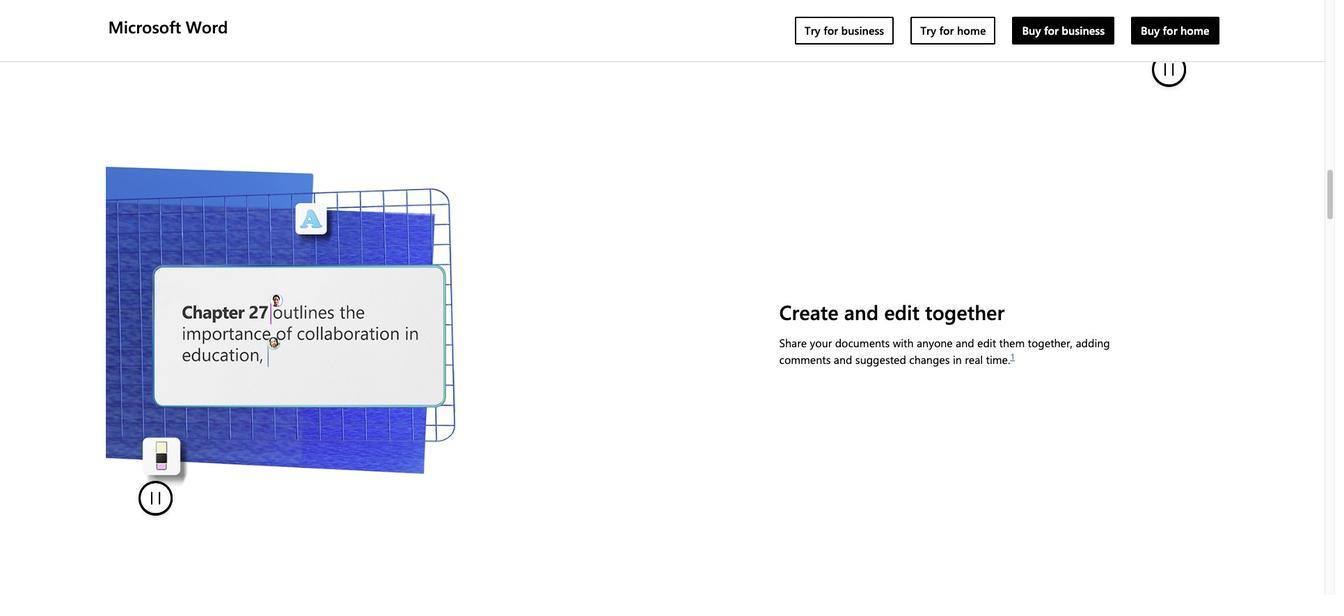 Task type: locate. For each thing, give the bounding box(es) containing it.
1 link
[[1010, 351, 1015, 362]]

buy for buy for business
[[1022, 23, 1041, 38]]

edit inside share your documents with anyone and edit them together, adding comments and suggested changes in real time.
[[978, 336, 996, 351]]

1 home from the left
[[957, 23, 986, 38]]

share
[[779, 336, 807, 351]]

1 horizontal spatial home
[[1181, 23, 1210, 38]]

create and edit together
[[779, 298, 1005, 325]]

1 horizontal spatial try
[[921, 23, 936, 38]]

2 for from the left
[[940, 23, 954, 38]]

business for try for business
[[841, 23, 884, 38]]

3 for from the left
[[1044, 23, 1059, 38]]

your
[[810, 336, 832, 351]]

and down "documents" in the bottom of the page
[[834, 353, 852, 367]]

1 horizontal spatial business
[[1062, 23, 1105, 38]]

pause background video,create and edit together image
[[141, 484, 172, 518]]

for
[[824, 23, 838, 38], [940, 23, 954, 38], [1044, 23, 1059, 38], [1163, 23, 1178, 38]]

0 horizontal spatial buy
[[1022, 23, 1041, 38]]

0 vertical spatial edit
[[884, 298, 920, 325]]

1 buy from the left
[[1022, 23, 1041, 38]]

4 for from the left
[[1163, 23, 1178, 38]]

1 vertical spatial edit
[[978, 336, 996, 351]]

2 try from the left
[[921, 23, 936, 38]]

1 try from the left
[[805, 23, 821, 38]]

together
[[925, 298, 1005, 325]]

1 business from the left
[[841, 23, 884, 38]]

home for try for home
[[957, 23, 986, 38]]

0 horizontal spatial home
[[957, 23, 986, 38]]

real
[[965, 353, 983, 367]]

buy for business
[[1022, 23, 1105, 38]]

home
[[957, 23, 986, 38], [1181, 23, 1210, 38]]

home for buy for home
[[1181, 23, 1210, 38]]

buy for home link
[[1131, 17, 1219, 45]]

them
[[999, 336, 1025, 351]]

1 for from the left
[[824, 23, 838, 38]]

0 horizontal spatial business
[[841, 23, 884, 38]]

1
[[1010, 351, 1015, 362]]

1 horizontal spatial buy
[[1141, 23, 1160, 38]]

microsoft word
[[108, 15, 228, 37]]

business
[[841, 23, 884, 38], [1062, 23, 1105, 38]]

buy for buy for home
[[1141, 23, 1160, 38]]

for for buy for home
[[1163, 23, 1178, 38]]

edit up the time.
[[978, 336, 996, 351]]

edit
[[884, 298, 920, 325], [978, 336, 996, 351]]

create
[[779, 298, 839, 325]]

1 horizontal spatial edit
[[978, 336, 996, 351]]

buy for business link
[[1013, 17, 1115, 45]]

anyone
[[917, 336, 953, 351]]

together,
[[1028, 336, 1073, 351]]

2 home from the left
[[1181, 23, 1210, 38]]

try for try for home
[[921, 23, 936, 38]]

pause background video,write like a pro image
[[1155, 55, 1186, 89]]

buy for home
[[1141, 23, 1210, 38]]

with
[[893, 336, 914, 351]]

edit up with
[[884, 298, 920, 325]]

0 horizontal spatial try
[[805, 23, 821, 38]]

and up in
[[956, 336, 974, 351]]

and up "documents" in the bottom of the page
[[844, 298, 879, 325]]

2 business from the left
[[1062, 23, 1105, 38]]

try for home link
[[911, 17, 996, 45]]

0 vertical spatial and
[[844, 298, 879, 325]]

and
[[844, 298, 879, 325], [956, 336, 974, 351], [834, 353, 852, 367]]

2 buy from the left
[[1141, 23, 1160, 38]]

try
[[805, 23, 821, 38], [921, 23, 936, 38]]

buy
[[1022, 23, 1041, 38], [1141, 23, 1160, 38]]



Task type: describe. For each thing, give the bounding box(es) containing it.
changes
[[909, 353, 950, 367]]

2 vertical spatial and
[[834, 353, 852, 367]]

0 horizontal spatial edit
[[884, 298, 920, 325]]

try for home
[[921, 23, 986, 38]]

business for buy for business
[[1062, 23, 1105, 38]]

share your documents with anyone and edit them together, adding comments and suggested changes in real time.
[[779, 336, 1110, 367]]

suggested
[[856, 353, 906, 367]]

try for business
[[805, 23, 884, 38]]

1 vertical spatial and
[[956, 336, 974, 351]]

try for try for business
[[805, 23, 821, 38]]

word
[[186, 15, 228, 37]]

microsoft
[[108, 15, 181, 37]]

try for business link
[[795, 17, 894, 45]]

documents
[[835, 336, 890, 351]]

comments
[[779, 353, 831, 367]]

for for buy for business
[[1044, 23, 1059, 38]]

adding
[[1076, 336, 1110, 351]]

for for try for home
[[940, 23, 954, 38]]

time.
[[986, 353, 1010, 367]]

in
[[953, 353, 962, 367]]

microsoft word element
[[105, 0, 1228, 61]]

for for try for business
[[824, 23, 838, 38]]



Task type: vqa. For each thing, say whether or not it's contained in the screenshot.
on in Organize your data in familiar spreadsheets and workbooks, with all changes saved automatically. Create modern visuals that turn numbers into valuable insights. Work together in real time knowing that everyone is on the same page.
no



